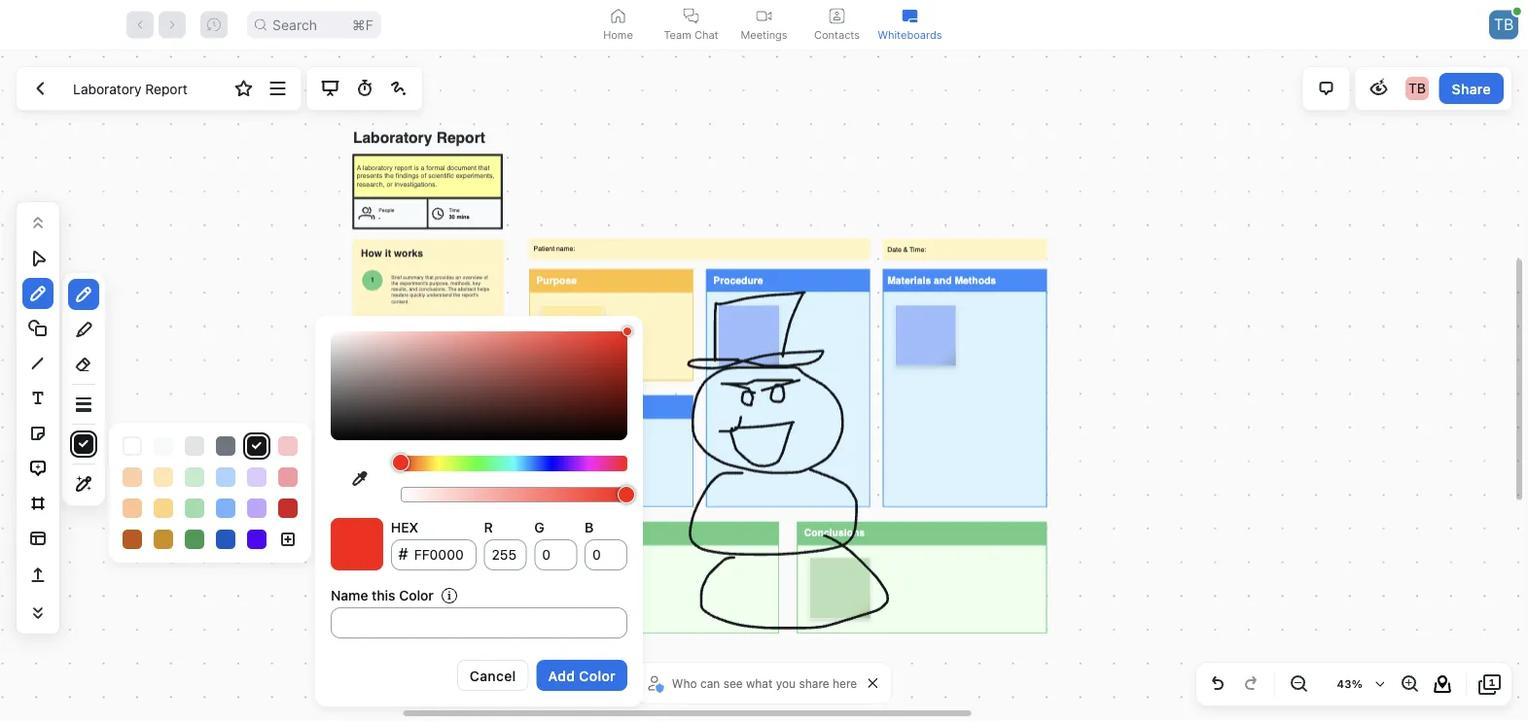 Task type: locate. For each thing, give the bounding box(es) containing it.
whiteboard small image
[[902, 8, 918, 24], [902, 8, 918, 24]]

contacts button
[[801, 0, 874, 50]]

tab list containing home
[[582, 0, 946, 50]]

magnifier image
[[255, 19, 267, 31], [255, 19, 267, 31]]

home small image
[[610, 8, 626, 24], [610, 8, 626, 24]]

online image
[[1513, 7, 1521, 15], [1513, 7, 1521, 15]]

team chat
[[664, 28, 718, 41]]

video on image
[[756, 8, 772, 24]]

team chat image
[[683, 8, 699, 24]]

whiteboards button
[[874, 0, 946, 50]]

tb
[[1494, 15, 1514, 34]]

profile contact image
[[829, 8, 845, 24], [829, 8, 845, 24]]

search
[[272, 17, 317, 33]]

chat
[[694, 28, 718, 41]]

team chat image
[[683, 8, 699, 24]]

home button
[[582, 0, 655, 50]]

whiteboards
[[878, 28, 942, 41]]

tab list
[[582, 0, 946, 50]]



Task type: describe. For each thing, give the bounding box(es) containing it.
contacts
[[814, 28, 860, 41]]

home
[[603, 28, 633, 41]]

meetings button
[[728, 0, 801, 50]]

⌘f
[[352, 17, 374, 33]]

team
[[664, 28, 691, 41]]

video on image
[[756, 8, 772, 24]]

meetings
[[741, 28, 787, 41]]

team chat button
[[655, 0, 728, 50]]



Task type: vqa. For each thing, say whether or not it's contained in the screenshot.
Home button
yes



